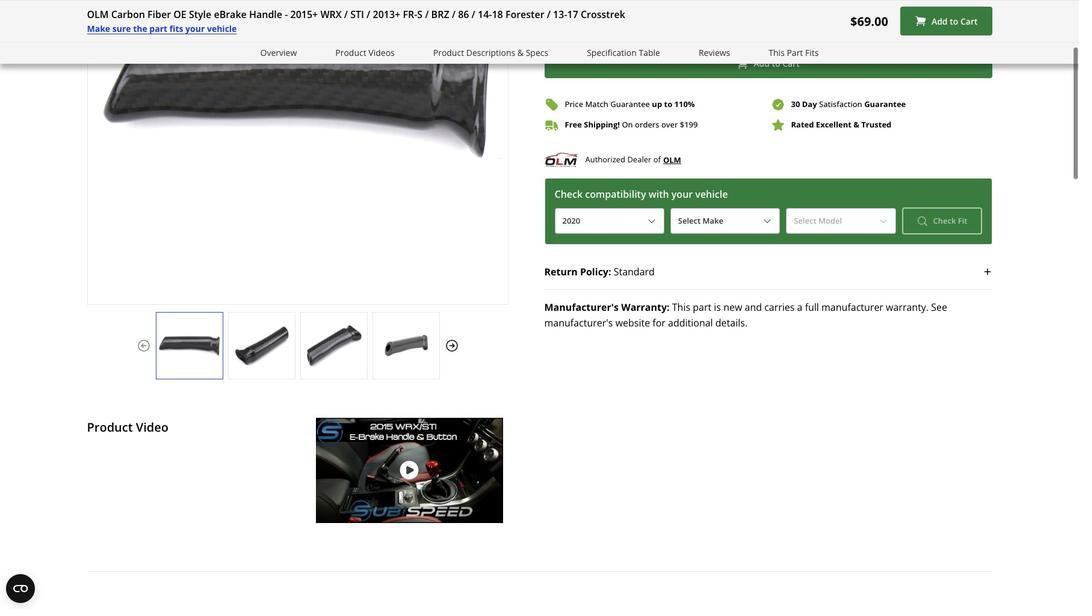 Task type: vqa. For each thing, say whether or not it's contained in the screenshot.
ADD TO CART button
yes



Task type: describe. For each thing, give the bounding box(es) containing it.
3pm
[[828, 19, 849, 32]]

product descriptions & specs link
[[433, 46, 548, 60]]

over
[[661, 119, 678, 130]]

$199
[[680, 119, 698, 130]]

video
[[136, 419, 169, 435]]

s
[[417, 8, 423, 21]]

olm link
[[663, 153, 681, 167]]

on
[[622, 119, 633, 130]]

dealer
[[627, 154, 651, 165]]

policy:
[[580, 266, 611, 279]]

fiber
[[147, 8, 171, 21]]

vehicle inside olm carbon fiber oe style ebrake handle - 2015+ wrx / sti / 2013+ fr-s / brz / 86 / 14-18 forester / 13-17 crosstrek make sure the part fits your vehicle
[[207, 23, 237, 34]]

free
[[565, 119, 582, 130]]

cart for top add to cart button
[[961, 15, 978, 27]]

olm inside olm carbon fiber oe style ebrake handle - 2015+ wrx / sti / 2013+ fr-s / brz / 86 / 14-18 forester / 13-17 crosstrek make sure the part fits your vehicle
[[87, 8, 109, 21]]

reviews
[[699, 47, 730, 58]]

2 / from the left
[[367, 8, 370, 21]]

return
[[544, 266, 578, 279]]

and
[[745, 301, 762, 314]]

go to right image image
[[444, 339, 459, 353]]

ebrake
[[214, 8, 247, 21]]

product videos
[[335, 47, 395, 58]]

2 olma.70159.1 olm carbon fiber oe style ebrake handle - 2015+ wrx / sti / 2013+ ft86 / 14-18 forester / 13-17 crosstrek, image from the left
[[228, 324, 295, 367]]

1 horizontal spatial vehicle
[[695, 188, 728, 201]]

18
[[492, 8, 503, 21]]

3 olma.70159.1 olm carbon fiber oe style ebrake handle - 2015+ wrx / sti / 2013+ ft86 / 14-18 forester / 13-17 crosstrek, image from the left
[[301, 324, 367, 367]]

1 / from the left
[[344, 8, 348, 21]]

free shipping! on orders over $199
[[565, 119, 698, 130]]

2 guarantee from the left
[[864, 99, 906, 110]]

olm image
[[544, 152, 578, 169]]

2013+
[[373, 8, 400, 21]]

shipping!
[[584, 119, 620, 130]]

check
[[555, 188, 583, 201]]

this part fits link
[[769, 46, 819, 60]]

manufacturer's warranty:
[[544, 301, 670, 314]]

style
[[189, 8, 211, 21]]

rated excellent & trusted
[[791, 119, 892, 130]]

return policy: standard
[[544, 266, 655, 279]]

price match guarantee up to 110%
[[565, 99, 695, 110]]

your inside olm carbon fiber oe style ebrake handle - 2015+ wrx / sti / 2013+ fr-s / brz / 86 / 14-18 forester / 13-17 crosstrek make sure the part fits your vehicle
[[185, 23, 205, 34]]

product for product video
[[87, 419, 133, 435]]

to for the bottommost add to cart button
[[772, 58, 780, 69]]

with
[[649, 188, 669, 201]]

this part fits
[[769, 47, 819, 58]]

1 olma.70159.1 olm carbon fiber oe style ebrake handle - 2015+ wrx / sti / 2013+ ft86 / 14-18 forester / 13-17 crosstrek, image from the left
[[156, 324, 222, 367]]

this part is new and carries a full manufacturer warranty. see manufacturer's website for additional details.
[[544, 301, 947, 330]]

of
[[653, 154, 661, 165]]

orders
[[635, 119, 659, 130]]

warranty:
[[621, 301, 670, 314]]

sti
[[350, 8, 364, 21]]

30
[[791, 99, 800, 110]]

product for product descriptions & specs
[[433, 47, 464, 58]]

30 day satisfaction guarantee
[[791, 99, 906, 110]]

stock
[[636, 19, 662, 32]]

est
[[851, 19, 867, 32]]

2 vertical spatial to
[[664, 99, 672, 110]]

warranty.
[[886, 301, 929, 314]]

fr-
[[403, 8, 417, 21]]

overview link
[[260, 46, 297, 60]]

for
[[653, 317, 666, 330]]

satisfaction
[[819, 99, 862, 110]]

product for product videos
[[335, 47, 366, 58]]

select model image
[[878, 216, 888, 226]]

manufacturer
[[822, 301, 883, 314]]

sure
[[112, 23, 131, 34]]

5 / from the left
[[472, 8, 475, 21]]

authorized dealer of olm
[[585, 154, 681, 165]]

specification table
[[587, 47, 660, 58]]

part
[[787, 47, 803, 58]]

manufacturer's
[[544, 301, 619, 314]]

4 olma.70159.1 olm carbon fiber oe style ebrake handle - 2015+ wrx / sti / 2013+ ft86 / 14-18 forester / 13-17 crosstrek, image from the left
[[373, 324, 439, 367]]

specification
[[587, 47, 637, 58]]

this for part
[[769, 47, 785, 58]]

select make image
[[763, 216, 772, 226]]

brz
[[431, 8, 449, 21]]

$69.00
[[850, 13, 888, 29]]

cart for the bottommost add to cart button
[[783, 58, 800, 69]]

110%
[[674, 99, 695, 110]]

3 / from the left
[[425, 8, 429, 21]]

1 horizontal spatial your
[[672, 188, 693, 201]]

this for part
[[672, 301, 690, 314]]

see
[[931, 301, 947, 314]]

match
[[585, 99, 608, 110]]



Task type: locate. For each thing, give the bounding box(es) containing it.
0 vertical spatial add to cart button
[[900, 7, 992, 36]]

manufacturer's
[[544, 317, 613, 330]]

86
[[458, 8, 469, 21]]

rated
[[791, 119, 814, 130]]

1 horizontal spatial add to cart
[[932, 15, 978, 27]]

website
[[615, 317, 650, 330]]

specification table link
[[587, 46, 660, 60]]

oe
[[173, 8, 186, 21]]

/ left '86'
[[452, 8, 456, 21]]

make sure the part fits your vehicle link
[[87, 22, 237, 36]]

add
[[932, 15, 948, 27], [754, 58, 770, 69]]

0 horizontal spatial add
[[754, 58, 770, 69]]

0 vertical spatial this
[[769, 47, 785, 58]]

0 vertical spatial vehicle
[[207, 23, 237, 34]]

0 horizontal spatial add to cart
[[754, 58, 800, 69]]

part down fiber
[[149, 23, 167, 34]]

1 horizontal spatial this
[[769, 47, 785, 58]]

0 vertical spatial &
[[518, 47, 524, 58]]

select year image
[[647, 216, 657, 226]]

0 horizontal spatial olm
[[87, 8, 109, 21]]

Select Make button
[[670, 208, 780, 234]]

0 vertical spatial your
[[185, 23, 205, 34]]

fits
[[805, 47, 819, 58]]

1 vertical spatial vehicle
[[695, 188, 728, 201]]

price
[[565, 99, 583, 110]]

this up the additional
[[672, 301, 690, 314]]

up
[[652, 99, 662, 110]]

details.
[[715, 317, 748, 330]]

olm
[[87, 8, 109, 21], [663, 155, 681, 165]]

your down style
[[185, 23, 205, 34]]

product
[[335, 47, 366, 58], [433, 47, 464, 58], [87, 419, 133, 435]]

3pm est
[[828, 19, 867, 32]]

& left specs
[[518, 47, 524, 58]]

this inside this part is new and carries a full manufacturer warranty. see manufacturer's website for additional details.
[[672, 301, 690, 314]]

wrx
[[320, 8, 342, 21]]

1 horizontal spatial to
[[772, 58, 780, 69]]

1 vertical spatial your
[[672, 188, 693, 201]]

olm right of
[[663, 155, 681, 165]]

0 vertical spatial cart
[[961, 15, 978, 27]]

& left trusted
[[854, 119, 859, 130]]

1 vertical spatial to
[[772, 58, 780, 69]]

/ right '86'
[[472, 8, 475, 21]]

compatibility
[[585, 188, 646, 201]]

vehicle
[[207, 23, 237, 34], [695, 188, 728, 201]]

descriptions
[[466, 47, 515, 58]]

/
[[344, 8, 348, 21], [367, 8, 370, 21], [425, 8, 429, 21], [452, 8, 456, 21], [472, 8, 475, 21], [547, 8, 551, 21]]

additional
[[668, 317, 713, 330]]

& for excellent
[[854, 119, 859, 130]]

vehicle up select make 'button' at the right of the page
[[695, 188, 728, 201]]

/ left 13-
[[547, 8, 551, 21]]

0 vertical spatial olm
[[87, 8, 109, 21]]

make
[[87, 23, 110, 34]]

2015+
[[290, 8, 318, 21]]

0 horizontal spatial guarantee
[[611, 99, 650, 110]]

part left is
[[693, 301, 712, 314]]

1 vertical spatial add to cart button
[[544, 49, 992, 78]]

the
[[133, 23, 147, 34]]

trusted
[[861, 119, 892, 130]]

0 horizontal spatial vehicle
[[207, 23, 237, 34]]

this left part
[[769, 47, 785, 58]]

guarantee up trusted
[[864, 99, 906, 110]]

in
[[624, 19, 633, 32]]

1 horizontal spatial guarantee
[[864, 99, 906, 110]]

check compatibility with your vehicle
[[555, 188, 728, 201]]

day
[[802, 99, 817, 110]]

in stock
[[624, 19, 662, 32]]

/ right sti
[[367, 8, 370, 21]]

fits
[[170, 23, 183, 34]]

carries
[[764, 301, 795, 314]]

&
[[518, 47, 524, 58], [854, 119, 859, 130]]

handle
[[249, 8, 282, 21]]

1 horizontal spatial cart
[[961, 15, 978, 27]]

0 vertical spatial add
[[932, 15, 948, 27]]

olm carbon fiber oe style ebrake handle - 2015+ wrx / sti / 2013+ fr-s / brz / 86 / 14-18 forester / 13-17 crosstrek make sure the part fits your vehicle
[[87, 8, 625, 34]]

1 guarantee from the left
[[611, 99, 650, 110]]

a
[[797, 301, 803, 314]]

your right with
[[672, 188, 693, 201]]

1 vertical spatial part
[[693, 301, 712, 314]]

/ right s
[[425, 8, 429, 21]]

reviews link
[[699, 46, 730, 60]]

1 horizontal spatial &
[[854, 119, 859, 130]]

open widget image
[[6, 575, 35, 604]]

-
[[285, 8, 288, 21]]

& for descriptions
[[518, 47, 524, 58]]

forester
[[505, 8, 544, 21]]

authorized
[[585, 154, 625, 165]]

to for top add to cart button
[[950, 15, 958, 27]]

product left the video
[[87, 419, 133, 435]]

13-
[[553, 8, 567, 21]]

1 vertical spatial add
[[754, 58, 770, 69]]

0 horizontal spatial to
[[664, 99, 672, 110]]

2 horizontal spatial to
[[950, 15, 958, 27]]

product down brz
[[433, 47, 464, 58]]

0 horizontal spatial this
[[672, 301, 690, 314]]

overview
[[260, 47, 297, 58]]

standard
[[614, 266, 655, 279]]

1 vertical spatial this
[[672, 301, 690, 314]]

1 vertical spatial cart
[[783, 58, 800, 69]]

14-
[[478, 8, 492, 21]]

4 / from the left
[[452, 8, 456, 21]]

0 vertical spatial part
[[149, 23, 167, 34]]

product descriptions & specs
[[433, 47, 548, 58]]

part inside olm carbon fiber oe style ebrake handle - 2015+ wrx / sti / 2013+ fr-s / brz / 86 / 14-18 forester / 13-17 crosstrek make sure the part fits your vehicle
[[149, 23, 167, 34]]

1 horizontal spatial part
[[693, 301, 712, 314]]

videos
[[369, 47, 395, 58]]

0 vertical spatial add to cart
[[932, 15, 978, 27]]

carbon
[[111, 8, 145, 21]]

cart
[[961, 15, 978, 27], [783, 58, 800, 69]]

1 vertical spatial &
[[854, 119, 859, 130]]

6 / from the left
[[547, 8, 551, 21]]

full
[[805, 301, 819, 314]]

add to cart button
[[900, 7, 992, 36], [544, 49, 992, 78]]

this
[[769, 47, 785, 58], [672, 301, 690, 314]]

0 horizontal spatial product
[[87, 419, 133, 435]]

product left videos
[[335, 47, 366, 58]]

olm inside authorized dealer of olm
[[663, 155, 681, 165]]

olm up make
[[87, 8, 109, 21]]

1 horizontal spatial product
[[335, 47, 366, 58]]

0 vertical spatial to
[[950, 15, 958, 27]]

1 horizontal spatial olm
[[663, 155, 681, 165]]

/ left sti
[[344, 8, 348, 21]]

0 horizontal spatial cart
[[783, 58, 800, 69]]

part inside this part is new and carries a full manufacturer warranty. see manufacturer's website for additional details.
[[693, 301, 712, 314]]

product video
[[87, 419, 169, 435]]

Select Year button
[[555, 208, 664, 234]]

add to cart for the bottommost add to cart button
[[754, 58, 800, 69]]

0 horizontal spatial part
[[149, 23, 167, 34]]

crosstrek
[[581, 8, 625, 21]]

Select Model button
[[786, 208, 896, 234]]

vehicle down ebrake
[[207, 23, 237, 34]]

1 vertical spatial add to cart
[[754, 58, 800, 69]]

1 horizontal spatial add
[[932, 15, 948, 27]]

2 horizontal spatial product
[[433, 47, 464, 58]]

olma.70159.1 olm carbon fiber oe style ebrake handle - 2015+ wrx / sti / 2013+ ft86 / 14-18 forester / 13-17 crosstrek, image
[[156, 324, 222, 367], [228, 324, 295, 367], [301, 324, 367, 367], [373, 324, 439, 367]]

excellent
[[816, 119, 852, 130]]

new
[[724, 301, 742, 314]]

add to cart for top add to cart button
[[932, 15, 978, 27]]

1 vertical spatial olm
[[663, 155, 681, 165]]

None number field
[[544, 11, 612, 40]]

guarantee up free shipping! on orders over $199
[[611, 99, 650, 110]]

is
[[714, 301, 721, 314]]

specs
[[526, 47, 548, 58]]

0 horizontal spatial &
[[518, 47, 524, 58]]

table
[[639, 47, 660, 58]]

0 horizontal spatial your
[[185, 23, 205, 34]]

17
[[567, 8, 578, 21]]

product videos link
[[335, 46, 395, 60]]

your
[[185, 23, 205, 34], [672, 188, 693, 201]]



